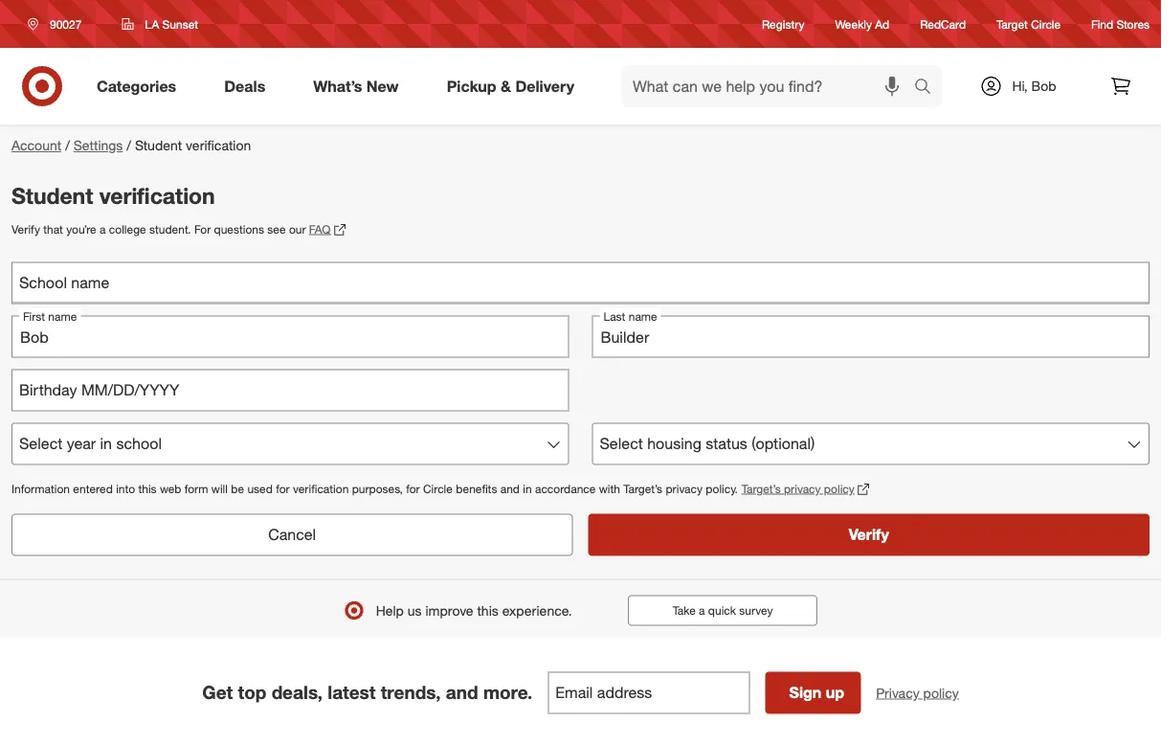 Task type: locate. For each thing, give the bounding box(es) containing it.
faq
[[309, 222, 331, 236]]

privacy
[[877, 684, 920, 701]]

accordance
[[535, 481, 596, 496]]

circle left the benefits
[[423, 481, 453, 496]]

1 horizontal spatial this
[[477, 602, 499, 619]]

1 vertical spatial student
[[11, 182, 93, 209]]

a inside button
[[699, 603, 705, 618]]

for right "purposes,"
[[406, 481, 420, 496]]

0 vertical spatial policy
[[824, 481, 855, 496]]

policy
[[824, 481, 855, 496], [924, 684, 959, 701]]

sunset
[[162, 17, 198, 31]]

/ left settings link
[[65, 137, 70, 154]]

bob
[[1032, 78, 1057, 94]]

0 horizontal spatial privacy
[[666, 481, 703, 496]]

verification
[[186, 137, 251, 154], [99, 182, 215, 209], [293, 481, 349, 496]]

0 horizontal spatial this
[[138, 481, 157, 496]]

verify that you're a college student. for questions see our faq
[[11, 222, 331, 236]]

0 horizontal spatial policy
[[824, 481, 855, 496]]

/ right settings
[[127, 137, 131, 154]]

verification up student. on the left top of the page
[[99, 182, 215, 209]]

policy.
[[706, 481, 738, 496]]

0 horizontal spatial student
[[11, 182, 93, 209]]

verification up 'cancel'
[[293, 481, 349, 496]]

sign
[[790, 683, 822, 702]]

categories link
[[80, 65, 200, 107]]

student.
[[149, 222, 191, 236]]

la sunset
[[145, 17, 198, 31]]

1 horizontal spatial privacy
[[784, 481, 821, 496]]

pickup & delivery link
[[431, 65, 599, 107]]

this right 'into'
[[138, 481, 157, 496]]

target's right with
[[624, 481, 663, 496]]

0 vertical spatial this
[[138, 481, 157, 496]]

1 vertical spatial and
[[446, 681, 479, 703]]

account / settings / student verification
[[11, 137, 251, 154]]

hi, bob
[[1013, 78, 1057, 94]]

policy up verify button on the bottom right
[[824, 481, 855, 496]]

verify left that
[[11, 222, 40, 236]]

pickup
[[447, 77, 497, 95]]

None telephone field
[[11, 369, 569, 411]]

None text field
[[548, 672, 750, 714]]

you're
[[66, 222, 96, 236]]

privacy policy
[[877, 684, 959, 701]]

1 vertical spatial this
[[477, 602, 499, 619]]

1 horizontal spatial for
[[406, 481, 420, 496]]

entered
[[73, 481, 113, 496]]

policy right privacy
[[924, 684, 959, 701]]

&
[[501, 77, 511, 95]]

survey
[[740, 603, 773, 618]]

stores
[[1117, 17, 1150, 31]]

1 horizontal spatial policy
[[924, 684, 959, 701]]

sign up button
[[765, 672, 861, 714]]

0 vertical spatial and
[[501, 481, 520, 496]]

target's right "policy."
[[742, 481, 781, 496]]

information entered into this web form will be used for verification purposes, for circle benefits and in accordance with target's privacy policy. target's privacy policy
[[11, 481, 855, 496]]

search
[[906, 79, 952, 97]]

2 vertical spatial verification
[[293, 481, 349, 496]]

be
[[231, 481, 244, 496]]

registry link
[[762, 16, 805, 32]]

circle right target
[[1032, 17, 1061, 31]]

what's new link
[[297, 65, 423, 107]]

0 horizontal spatial verify
[[11, 222, 40, 236]]

1 horizontal spatial verify
[[849, 525, 890, 544]]

benefits
[[456, 481, 497, 496]]

1 horizontal spatial a
[[699, 603, 705, 618]]

2 target's from the left
[[742, 481, 781, 496]]

1 vertical spatial a
[[699, 603, 705, 618]]

0 vertical spatial circle
[[1032, 17, 1061, 31]]

find stores
[[1092, 17, 1150, 31]]

1 horizontal spatial circle
[[1032, 17, 1061, 31]]

1 vertical spatial verify
[[849, 525, 890, 544]]

with
[[599, 481, 620, 496]]

0 vertical spatial student
[[135, 137, 182, 154]]

will
[[212, 481, 228, 496]]

0 horizontal spatial for
[[276, 481, 290, 496]]

and left 'more.' at bottom
[[446, 681, 479, 703]]

target circle
[[997, 17, 1061, 31]]

deals,
[[272, 681, 323, 703]]

account link
[[11, 137, 61, 154]]

student
[[135, 137, 182, 154], [11, 182, 93, 209]]

quick
[[709, 603, 736, 618]]

verify inside button
[[849, 525, 890, 544]]

student up that
[[11, 182, 93, 209]]

What can we help you find? suggestions appear below search field
[[622, 65, 919, 107]]

2 / from the left
[[127, 137, 131, 154]]

0 vertical spatial verification
[[186, 137, 251, 154]]

0 vertical spatial verify
[[11, 222, 40, 236]]

0 horizontal spatial target's
[[624, 481, 663, 496]]

1 for from the left
[[276, 481, 290, 496]]

0 horizontal spatial circle
[[423, 481, 453, 496]]

circle
[[1032, 17, 1061, 31], [423, 481, 453, 496]]

target circle link
[[997, 16, 1061, 32]]

student right settings link
[[135, 137, 182, 154]]

privacy right "policy."
[[784, 481, 821, 496]]

1 horizontal spatial and
[[501, 481, 520, 496]]

sign up
[[790, 683, 845, 702]]

1 privacy from the left
[[666, 481, 703, 496]]

weekly ad
[[836, 17, 890, 31]]

a right "take"
[[699, 603, 705, 618]]

1 horizontal spatial target's
[[742, 481, 781, 496]]

verify
[[11, 222, 40, 236], [849, 525, 890, 544]]

us
[[408, 602, 422, 619]]

privacy
[[666, 481, 703, 496], [784, 481, 821, 496]]

for right "used"
[[276, 481, 290, 496]]

verification down "deals"
[[186, 137, 251, 154]]

new
[[367, 77, 399, 95]]

this right improve
[[477, 602, 499, 619]]

form
[[185, 481, 208, 496]]

a right you're
[[100, 222, 106, 236]]

None text field
[[11, 262, 1150, 304], [11, 316, 569, 358], [592, 316, 1150, 358], [11, 262, 1150, 304], [11, 316, 569, 358], [592, 316, 1150, 358]]

0 horizontal spatial a
[[100, 222, 106, 236]]

privacy policy link
[[877, 683, 959, 702]]

1 vertical spatial policy
[[924, 684, 959, 701]]

and left in
[[501, 481, 520, 496]]

1 horizontal spatial student
[[135, 137, 182, 154]]

get
[[202, 681, 233, 703]]

1 vertical spatial circle
[[423, 481, 453, 496]]

privacy left "policy."
[[666, 481, 703, 496]]

purposes,
[[352, 481, 403, 496]]

top
[[238, 681, 267, 703]]

0 horizontal spatial /
[[65, 137, 70, 154]]

1 horizontal spatial /
[[127, 137, 131, 154]]

verify down target's privacy policy link
[[849, 525, 890, 544]]

and
[[501, 481, 520, 496], [446, 681, 479, 703]]

search button
[[906, 65, 952, 111]]



Task type: vqa. For each thing, say whether or not it's contained in the screenshot.
top Circle
yes



Task type: describe. For each thing, give the bounding box(es) containing it.
find
[[1092, 17, 1114, 31]]

0 horizontal spatial and
[[446, 681, 479, 703]]

faq link
[[309, 222, 346, 236]]

information
[[11, 481, 70, 496]]

hi,
[[1013, 78, 1028, 94]]

help us improve this experience.
[[376, 602, 572, 619]]

cancel button
[[11, 514, 573, 556]]

verify for verify
[[849, 525, 890, 544]]

this for experience.
[[477, 602, 499, 619]]

deals link
[[208, 65, 289, 107]]

take
[[673, 603, 696, 618]]

1 / from the left
[[65, 137, 70, 154]]

improve
[[426, 602, 474, 619]]

what's new
[[313, 77, 399, 95]]

weekly ad link
[[836, 16, 890, 32]]

1 vertical spatial verification
[[99, 182, 215, 209]]

ad
[[876, 17, 890, 31]]

redcard link
[[921, 16, 966, 32]]

up
[[826, 683, 845, 702]]

pickup & delivery
[[447, 77, 575, 95]]

used
[[247, 481, 273, 496]]

find stores link
[[1092, 16, 1150, 32]]

0 vertical spatial a
[[100, 222, 106, 236]]

90027 button
[[15, 7, 102, 41]]

web
[[160, 481, 181, 496]]

our
[[289, 222, 306, 236]]

90027
[[50, 17, 82, 31]]

trends,
[[381, 681, 441, 703]]

latest
[[328, 681, 376, 703]]

2 for from the left
[[406, 481, 420, 496]]

this for web
[[138, 481, 157, 496]]

weekly
[[836, 17, 872, 31]]

cancel
[[268, 525, 316, 544]]

registry
[[762, 17, 805, 31]]

for
[[194, 222, 211, 236]]

get top deals, latest trends, and more.
[[202, 681, 533, 703]]

take a quick survey
[[673, 603, 773, 618]]

target's privacy policy link
[[742, 481, 870, 496]]

what's
[[313, 77, 362, 95]]

take a quick survey button
[[628, 595, 818, 626]]

student verification
[[11, 182, 215, 209]]

2 privacy from the left
[[784, 481, 821, 496]]

college
[[109, 222, 146, 236]]

that
[[43, 222, 63, 236]]

delivery
[[516, 77, 575, 95]]

settings
[[74, 137, 123, 154]]

la
[[145, 17, 159, 31]]

target
[[997, 17, 1028, 31]]

redcard
[[921, 17, 966, 31]]

verify button
[[588, 514, 1150, 556]]

in
[[523, 481, 532, 496]]

1 target's from the left
[[624, 481, 663, 496]]

into
[[116, 481, 135, 496]]

questions
[[214, 222, 264, 236]]

verify for verify that you're a college student. for questions see our faq
[[11, 222, 40, 236]]

deals
[[224, 77, 266, 95]]

settings link
[[74, 137, 123, 154]]

more.
[[484, 681, 533, 703]]

see
[[267, 222, 286, 236]]

help
[[376, 602, 404, 619]]

account
[[11, 137, 61, 154]]

experience.
[[502, 602, 572, 619]]

la sunset button
[[110, 7, 211, 41]]

categories
[[97, 77, 176, 95]]



